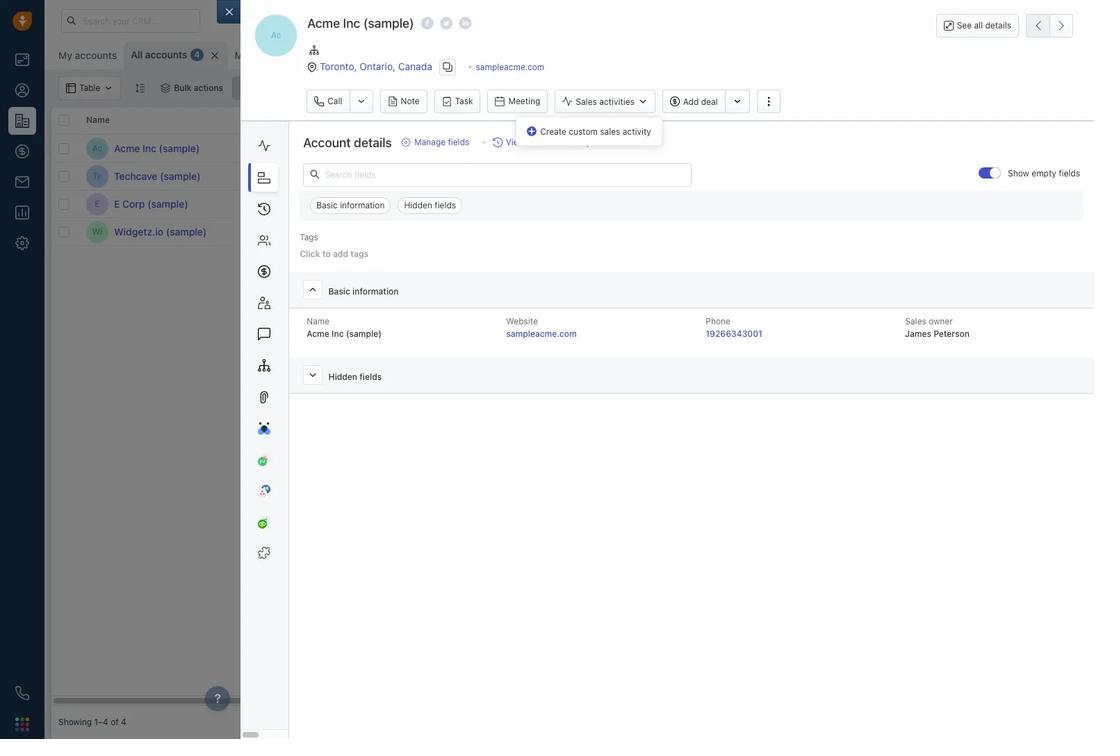 Task type: describe. For each thing, give the bounding box(es) containing it.
peterson inside press space to select this row. row
[[625, 143, 660, 154]]

fields down sampletechcave.com link
[[435, 200, 456, 211]]

(sample) inside name acme inc (sample)
[[346, 329, 382, 339]]

e for e corp (sample)
[[114, 198, 120, 210]]

freshworks switcher image
[[15, 718, 29, 732]]

amount
[[524, 115, 555, 125]]

name row
[[51, 107, 260, 135]]

field
[[527, 137, 544, 148]]

contacts
[[300, 115, 336, 125]]

+ for + add task
[[684, 171, 690, 181]]

james peterson
[[597, 143, 660, 154]]

0 vertical spatial sampleacme.com
[[476, 62, 545, 72]]

phone element
[[8, 680, 36, 708]]

3
[[362, 50, 367, 61]]

facebook circled image
[[421, 16, 434, 31]]

manage fields
[[415, 137, 470, 148]]

account
[[303, 136, 351, 150]]

1 j image from the top
[[268, 193, 290, 215]]

sales for sales owner
[[580, 115, 602, 125]]

bulk
[[174, 83, 192, 93]]

widgetz.io (sample)
[[114, 226, 207, 238]]

james inside the sales owner james peterson
[[906, 329, 932, 339]]

sampleacme.com inside $ 100 row group
[[371, 143, 440, 154]]

website sampleacme.com
[[507, 316, 577, 339]]

19266343001
[[706, 329, 763, 339]]

+ add task
[[684, 171, 726, 181]]

of
[[111, 718, 119, 728]]

0 vertical spatial hidden
[[404, 200, 433, 211]]

custom
[[569, 126, 598, 137]]

0 vertical spatial acme
[[308, 16, 340, 31]]

details inside "button"
[[986, 20, 1012, 31]]

task button
[[434, 90, 481, 114]]

0 horizontal spatial 4
[[121, 718, 126, 728]]

showing
[[58, 718, 92, 728]]

tags
[[789, 115, 808, 125]]

acme inside press space to select this row. row
[[114, 142, 140, 154]]

techcave (sample) link
[[114, 169, 201, 183]]

call
[[328, 96, 343, 107]]

meeting button
[[488, 90, 548, 114]]

⌘ o
[[413, 50, 429, 61]]

edit
[[547, 137, 562, 148]]

sales
[[600, 126, 621, 137]]

add for + click to add
[[411, 199, 426, 209]]

sales for sales activities
[[576, 97, 597, 107]]

task
[[710, 171, 726, 181]]

0 vertical spatial sampleacme.com link
[[476, 62, 545, 72]]

press space to select this row. row containing $ 100
[[260, 135, 1018, 163]]

press space to select this row. row containing e corp (sample)
[[51, 191, 260, 218]]

dialog containing acme inc (sample)
[[217, 0, 1095, 740]]

container_wx8msf4aqz5i3rn1 image inside "bulk actions" button
[[161, 83, 171, 93]]

add deal
[[684, 97, 718, 107]]

+ for + click to add
[[371, 199, 377, 209]]

see all details button
[[937, 14, 1020, 38]]

next
[[684, 115, 703, 125]]

open
[[476, 115, 498, 125]]

0 vertical spatial inc
[[343, 16, 360, 31]]

my for my accounts
[[58, 49, 72, 61]]

Search your CRM... text field
[[61, 9, 200, 33]]

0 vertical spatial hidden fields
[[404, 200, 456, 211]]

see
[[957, 20, 972, 31]]

empty
[[1032, 169, 1057, 179]]

bulk actions button
[[152, 77, 232, 100]]

corp
[[122, 198, 145, 210]]

activities
[[600, 97, 635, 107]]

task
[[455, 96, 473, 107]]

sales owner james peterson
[[906, 316, 970, 339]]

all accounts link
[[131, 48, 187, 62]]

widgetz.io (sample) link
[[114, 225, 207, 239]]

peterson inside the sales owner james peterson
[[934, 329, 970, 339]]

view field edit history link
[[493, 137, 591, 149]]

press space to select this row. row containing techcave (sample)
[[51, 163, 260, 191]]

create custom sales activity
[[541, 126, 652, 137]]

1 vertical spatial hidden
[[329, 372, 358, 382]]

to for tags
[[323, 249, 331, 259]]

(sample) inside "link"
[[160, 170, 201, 182]]

account details
[[303, 136, 392, 150]]

fields left $ at top
[[448, 137, 470, 148]]

3 more... button
[[343, 46, 406, 65]]

website for website
[[371, 115, 405, 125]]

sales activities
[[576, 97, 635, 107]]

click for tags
[[300, 249, 320, 259]]

all
[[975, 20, 984, 31]]

manage fields link
[[401, 137, 470, 149]]

ac inside press space to select this row. row
[[92, 143, 103, 154]]

canada
[[398, 60, 432, 72]]

sales inside the sales owner james peterson
[[906, 316, 927, 327]]

inc inside press space to select this row. row
[[143, 142, 156, 154]]

press space to select this row. row containing acme inc (sample)
[[51, 135, 260, 163]]

click for +
[[379, 199, 398, 209]]

my territory accounts
[[235, 49, 334, 61]]

meeting
[[509, 96, 541, 107]]

$ 100 row group
[[260, 135, 1018, 246]]

⌘
[[413, 50, 420, 61]]

fields down name acme inc (sample) on the left of the page
[[360, 372, 382, 382]]

showing 1–4 of 4
[[58, 718, 126, 728]]

twitter circled image
[[440, 16, 453, 31]]

create
[[541, 126, 567, 137]]

toronto, ontario, canada link
[[320, 60, 432, 72]]

2 j image from the top
[[268, 221, 290, 243]]

$ 100 grid
[[51, 107, 1018, 707]]

1 vertical spatial basic
[[329, 286, 350, 297]]

press space to select this row. row containing + click to add
[[260, 191, 1018, 218]]

phone 19266343001
[[706, 316, 763, 339]]

0 vertical spatial basic information
[[317, 200, 385, 211]]

1 vertical spatial hidden fields
[[329, 372, 382, 382]]

accounts for my
[[75, 49, 117, 61]]

my accounts
[[58, 49, 117, 61]]

show empty fields
[[1008, 169, 1081, 179]]

tags click to add tags
[[300, 232, 369, 259]]

website for website sampleacme.com
[[507, 316, 538, 327]]

1–4
[[94, 718, 108, 728]]

1 vertical spatial sampleacme.com link
[[371, 143, 440, 154]]

2 horizontal spatial accounts
[[291, 49, 334, 61]]

ac button
[[255, 14, 298, 57]]

owner for sales owner
[[604, 115, 630, 125]]

my for my territory accounts
[[235, 49, 249, 61]]

e for e
[[95, 199, 100, 209]]

related contacts
[[267, 115, 336, 125]]

note button
[[380, 90, 428, 114]]

1 vertical spatial information
[[353, 286, 399, 297]]

o
[[423, 50, 429, 61]]

1 horizontal spatial container_wx8msf4aqz5i3rn1 image
[[241, 83, 251, 93]]

te
[[93, 171, 102, 181]]

send email image
[[957, 15, 967, 27]]



Task type: locate. For each thing, give the bounding box(es) containing it.
1 vertical spatial j image
[[268, 221, 290, 243]]

basic information
[[317, 200, 385, 211], [329, 286, 399, 297]]

0 vertical spatial add
[[411, 199, 426, 209]]

acme inc (sample) up 3
[[308, 16, 414, 31]]

ac up territory
[[271, 30, 281, 41]]

sales inside button
[[576, 97, 597, 107]]

add left task
[[692, 171, 708, 181]]

0 horizontal spatial container_wx8msf4aqz5i3rn1 image
[[161, 83, 171, 93]]

click inside tags click to add tags
[[300, 249, 320, 259]]

fields right empty
[[1059, 169, 1081, 179]]

accounts right territory
[[291, 49, 334, 61]]

james inside press space to select this row. row
[[597, 143, 622, 154]]

Search fields text field
[[303, 163, 692, 187]]

all
[[131, 49, 143, 61]]

james
[[597, 143, 622, 154], [906, 329, 932, 339]]

4
[[194, 50, 200, 60], [121, 718, 126, 728]]

my
[[58, 49, 72, 61], [235, 49, 249, 61]]

0 vertical spatial james
[[597, 143, 622, 154]]

activity down deal
[[706, 115, 736, 125]]

techcave (sample)
[[114, 170, 201, 182]]

0 horizontal spatial website
[[371, 115, 405, 125]]

1 horizontal spatial hidden
[[404, 200, 433, 211]]

related
[[267, 115, 298, 125]]

4 inside all accounts 4
[[194, 50, 200, 60]]

1 horizontal spatial my
[[235, 49, 249, 61]]

ac inside ac button
[[271, 30, 281, 41]]

acme inc (sample) link
[[114, 142, 200, 155]]

website inside $ 100 grid
[[371, 115, 405, 125]]

sales
[[576, 97, 597, 107], [580, 115, 602, 125], [906, 316, 927, 327]]

+ left task
[[684, 171, 690, 181]]

accounts right all
[[145, 49, 187, 61]]

$
[[476, 142, 483, 154]]

1 horizontal spatial accounts
[[145, 49, 187, 61]]

1 vertical spatial james
[[906, 329, 932, 339]]

container_wx8msf4aqz5i3rn1 image inside press space to select this row. row
[[584, 144, 593, 153]]

activity up james peterson
[[623, 126, 652, 137]]

1 vertical spatial activity
[[623, 126, 652, 137]]

1 horizontal spatial tags
[[351, 249, 369, 259]]

1 vertical spatial acme inc (sample)
[[114, 142, 200, 154]]

website inside website sampleacme.com
[[507, 316, 538, 327]]

bulk actions
[[174, 83, 223, 93]]

0 horizontal spatial e
[[95, 199, 100, 209]]

0 vertical spatial to
[[401, 199, 409, 209]]

1 horizontal spatial hidden fields
[[404, 200, 456, 211]]

0 horizontal spatial hidden fields
[[329, 372, 382, 382]]

hidden
[[404, 200, 433, 211], [329, 372, 358, 382]]

container_wx8msf4aqz5i3rn1 image down custom
[[584, 144, 593, 153]]

0 horizontal spatial name
[[86, 115, 110, 125]]

add inside $ 100 row group
[[411, 199, 426, 209]]

ac
[[271, 30, 281, 41], [92, 143, 103, 154]]

1 vertical spatial inc
[[143, 142, 156, 154]]

1 vertical spatial click
[[300, 249, 320, 259]]

row group
[[51, 135, 260, 246]]

1 horizontal spatial click
[[379, 199, 398, 209]]

cell
[[782, 135, 886, 162]]

0 vertical spatial ac
[[271, 30, 281, 41]]

basic up name acme inc (sample) on the left of the page
[[329, 286, 350, 297]]

0 vertical spatial sales
[[576, 97, 597, 107]]

information up tags click to add tags
[[340, 200, 385, 211]]

acme inc (sample) down name row
[[114, 142, 200, 154]]

1 vertical spatial +
[[371, 199, 377, 209]]

open deals amount
[[476, 115, 555, 125]]

widgetz.io
[[114, 226, 164, 238]]

row group containing acme inc (sample)
[[51, 135, 260, 246]]

add deal button
[[663, 90, 725, 114]]

sampleacme.com
[[476, 62, 545, 72], [371, 143, 440, 154], [507, 329, 577, 339]]

container_wx8msf4aqz5i3rn1 image left bulk
[[161, 83, 171, 93]]

phone image
[[15, 687, 29, 701]]

0 horizontal spatial peterson
[[625, 143, 660, 154]]

1 vertical spatial sales
[[580, 115, 602, 125]]

container_wx8msf4aqz5i3rn1 image
[[161, 83, 171, 93], [241, 83, 251, 93], [584, 144, 593, 153]]

tags
[[300, 232, 318, 242], [351, 249, 369, 259]]

all accounts 4
[[131, 49, 200, 61]]

sampletechcave.com
[[371, 171, 454, 181]]

+ click to add
[[371, 199, 426, 209]]

manage
[[415, 137, 446, 148]]

to
[[401, 199, 409, 209], [323, 249, 331, 259]]

call button
[[307, 90, 350, 114]]

container_wx8msf4aqz5i3rn1 image right actions
[[241, 83, 251, 93]]

0 vertical spatial j image
[[268, 193, 290, 215]]

0 horizontal spatial details
[[354, 136, 392, 150]]

2 vertical spatial acme
[[307, 329, 330, 339]]

1 vertical spatial basic information
[[329, 286, 399, 297]]

view
[[506, 137, 525, 148]]

add left deal
[[684, 97, 699, 107]]

1 horizontal spatial +
[[684, 171, 690, 181]]

0 horizontal spatial tags
[[300, 232, 318, 242]]

linkedin circled image
[[459, 16, 472, 31]]

hidden down name acme inc (sample) on the left of the page
[[329, 372, 358, 382]]

accounts left all
[[75, 49, 117, 61]]

1 vertical spatial tags
[[351, 249, 369, 259]]

2 my from the left
[[235, 49, 249, 61]]

j image
[[268, 193, 290, 215], [268, 221, 290, 243]]

ontario,
[[360, 60, 396, 72]]

0 vertical spatial tags
[[300, 232, 318, 242]]

to for +
[[401, 199, 409, 209]]

19266343001 link
[[706, 329, 763, 339]]

1 vertical spatial add
[[692, 171, 708, 181]]

press space to select this row. row containing widgetz.io (sample)
[[51, 218, 260, 246]]

toronto,
[[320, 60, 357, 72]]

owner
[[604, 115, 630, 125], [929, 316, 953, 327]]

e up wi
[[95, 199, 100, 209]]

1 horizontal spatial to
[[401, 199, 409, 209]]

territory
[[251, 49, 289, 61]]

name acme inc (sample)
[[307, 316, 382, 339]]

add inside press space to select this row. row
[[692, 171, 708, 181]]

1 vertical spatial add
[[333, 249, 349, 259]]

to inside press space to select this row. row
[[401, 199, 409, 209]]

0 horizontal spatial accounts
[[75, 49, 117, 61]]

hidden down sampletechcave.com link
[[404, 200, 433, 211]]

0 horizontal spatial hidden
[[329, 372, 358, 382]]

e corp (sample)
[[114, 198, 188, 210]]

(sample)
[[364, 16, 414, 31], [159, 142, 200, 154], [160, 170, 201, 182], [147, 198, 188, 210], [166, 226, 207, 238], [346, 329, 382, 339]]

dialog
[[217, 0, 1095, 740]]

0 horizontal spatial add
[[333, 249, 349, 259]]

view field edit history
[[506, 137, 591, 148]]

name for name
[[86, 115, 110, 125]]

hidden fields down sampletechcave.com link
[[404, 200, 456, 211]]

add inside tags click to add tags
[[333, 249, 349, 259]]

name
[[86, 115, 110, 125], [307, 316, 330, 327]]

1 horizontal spatial james
[[906, 329, 932, 339]]

hidden fields down name acme inc (sample) on the left of the page
[[329, 372, 382, 382]]

more...
[[370, 50, 398, 61]]

cell inside press space to select this row. row
[[782, 135, 886, 162]]

1 vertical spatial details
[[354, 136, 392, 150]]

sampleacme.com link
[[476, 62, 545, 72], [371, 143, 440, 154], [507, 329, 577, 339]]

activity inside $ 100 grid
[[706, 115, 736, 125]]

1 vertical spatial 4
[[121, 718, 126, 728]]

acme inc (sample) inside press space to select this row. row
[[114, 142, 200, 154]]

1 vertical spatial sampleacme.com
[[371, 143, 440, 154]]

0 horizontal spatial click
[[300, 249, 320, 259]]

l image
[[268, 137, 290, 160]]

to inside tags click to add tags
[[323, 249, 331, 259]]

2 vertical spatial sales
[[906, 316, 927, 327]]

actions
[[194, 83, 223, 93]]

0 vertical spatial name
[[86, 115, 110, 125]]

sales owner
[[580, 115, 630, 125]]

1 vertical spatial name
[[307, 316, 330, 327]]

0 vertical spatial peterson
[[625, 143, 660, 154]]

1 horizontal spatial add
[[411, 199, 426, 209]]

0 horizontal spatial to
[[323, 249, 331, 259]]

name for name acme inc (sample)
[[307, 316, 330, 327]]

fields
[[448, 137, 470, 148], [1059, 169, 1081, 179], [435, 200, 456, 211], [360, 372, 382, 382]]

add
[[411, 199, 426, 209], [333, 249, 349, 259]]

press space to select this row. row containing + add task
[[260, 163, 1018, 191]]

4 right of
[[121, 718, 126, 728]]

1 horizontal spatial website
[[507, 316, 538, 327]]

100
[[485, 142, 505, 154]]

0 horizontal spatial acme inc (sample)
[[114, 142, 200, 154]]

4 up bulk actions
[[194, 50, 200, 60]]

1 horizontal spatial activity
[[706, 115, 736, 125]]

0 vertical spatial 4
[[194, 50, 200, 60]]

click inside $ 100 row group
[[379, 199, 398, 209]]

0 vertical spatial click
[[379, 199, 398, 209]]

sales activities button
[[555, 90, 656, 114]]

+ down sampletechcave.com link
[[371, 199, 377, 209]]

basic
[[317, 200, 338, 211], [329, 286, 350, 297]]

0 vertical spatial basic
[[317, 200, 338, 211]]

details right account
[[354, 136, 392, 150]]

note
[[401, 96, 420, 107]]

$ 100
[[476, 142, 505, 154]]

s image
[[268, 165, 290, 187]]

phone
[[706, 316, 731, 327]]

2 vertical spatial inc
[[332, 329, 344, 339]]

0 horizontal spatial +
[[371, 199, 377, 209]]

0 horizontal spatial activity
[[623, 126, 652, 137]]

e corp (sample) link
[[114, 197, 188, 211]]

owner for sales owner james peterson
[[929, 316, 953, 327]]

1 vertical spatial owner
[[929, 316, 953, 327]]

1 vertical spatial ac
[[92, 143, 103, 154]]

my territory accounts button
[[228, 42, 339, 70], [235, 49, 334, 61]]

next activity
[[684, 115, 736, 125]]

1 horizontal spatial name
[[307, 316, 330, 327]]

acme inc (sample)
[[308, 16, 414, 31], [114, 142, 200, 154]]

accounts for all
[[145, 49, 187, 61]]

acme inside name acme inc (sample)
[[307, 329, 330, 339]]

1 vertical spatial to
[[323, 249, 331, 259]]

ac up te
[[92, 143, 103, 154]]

1 vertical spatial website
[[507, 316, 538, 327]]

details right all
[[986, 20, 1012, 31]]

sales activities button
[[555, 90, 663, 114]]

0 vertical spatial information
[[340, 200, 385, 211]]

basic information up name acme inc (sample) on the left of the page
[[329, 286, 399, 297]]

add
[[684, 97, 699, 107], [692, 171, 708, 181]]

deals
[[500, 115, 522, 125]]

0 horizontal spatial my
[[58, 49, 72, 61]]

0 vertical spatial details
[[986, 20, 1012, 31]]

owner inside $ 100 grid
[[604, 115, 630, 125]]

information up name acme inc (sample) on the left of the page
[[353, 286, 399, 297]]

0 horizontal spatial owner
[[604, 115, 630, 125]]

inc inside name acme inc (sample)
[[332, 329, 344, 339]]

0 vertical spatial add
[[684, 97, 699, 107]]

sampletechcave.com link
[[371, 171, 454, 181]]

toronto, ontario, canada
[[320, 60, 432, 72]]

3 more...
[[362, 50, 398, 61]]

1 vertical spatial peterson
[[934, 329, 970, 339]]

2 vertical spatial sampleacme.com
[[507, 329, 577, 339]]

basic up tags click to add tags
[[317, 200, 338, 211]]

hidden fields
[[404, 200, 456, 211], [329, 372, 382, 382]]

1 horizontal spatial details
[[986, 20, 1012, 31]]

1 horizontal spatial e
[[114, 198, 120, 210]]

acme inc (sample) inside dialog
[[308, 16, 414, 31]]

0 horizontal spatial ac
[[92, 143, 103, 154]]

0 vertical spatial activity
[[706, 115, 736, 125]]

call link
[[307, 90, 350, 114]]

name inside row
[[86, 115, 110, 125]]

wi
[[92, 227, 103, 237]]

0 horizontal spatial james
[[597, 143, 622, 154]]

0 vertical spatial website
[[371, 115, 405, 125]]

0 vertical spatial +
[[684, 171, 690, 181]]

press space to select this row. row
[[51, 135, 260, 163], [260, 135, 1018, 163], [51, 163, 260, 191], [260, 163, 1018, 191], [51, 191, 260, 218], [260, 191, 1018, 218], [51, 218, 260, 246], [260, 218, 1018, 246]]

name inside name acme inc (sample)
[[307, 316, 330, 327]]

inc
[[343, 16, 360, 31], [143, 142, 156, 154], [332, 329, 344, 339]]

add for tags click to add tags
[[333, 249, 349, 259]]

owner inside the sales owner james peterson
[[929, 316, 953, 327]]

techcave
[[114, 170, 157, 182]]

basic information up tags click to add tags
[[317, 200, 385, 211]]

0 vertical spatial acme inc (sample)
[[308, 16, 414, 31]]

add inside button
[[684, 97, 699, 107]]

accounts
[[145, 49, 187, 61], [75, 49, 117, 61], [291, 49, 334, 61]]

1 horizontal spatial owner
[[929, 316, 953, 327]]

2 vertical spatial sampleacme.com link
[[507, 329, 577, 339]]

1 horizontal spatial acme inc (sample)
[[308, 16, 414, 31]]

1 horizontal spatial ac
[[271, 30, 281, 41]]

show
[[1008, 169, 1030, 179]]

see all details
[[957, 20, 1012, 31]]

1 horizontal spatial peterson
[[934, 329, 970, 339]]

history
[[564, 137, 591, 148]]

0 vertical spatial owner
[[604, 115, 630, 125]]

sales inside $ 100 grid
[[580, 115, 602, 125]]

2 horizontal spatial container_wx8msf4aqz5i3rn1 image
[[584, 144, 593, 153]]

e left corp
[[114, 198, 120, 210]]

1 my from the left
[[58, 49, 72, 61]]



Task type: vqa. For each thing, say whether or not it's contained in the screenshot.
Sales for Sales activities
yes



